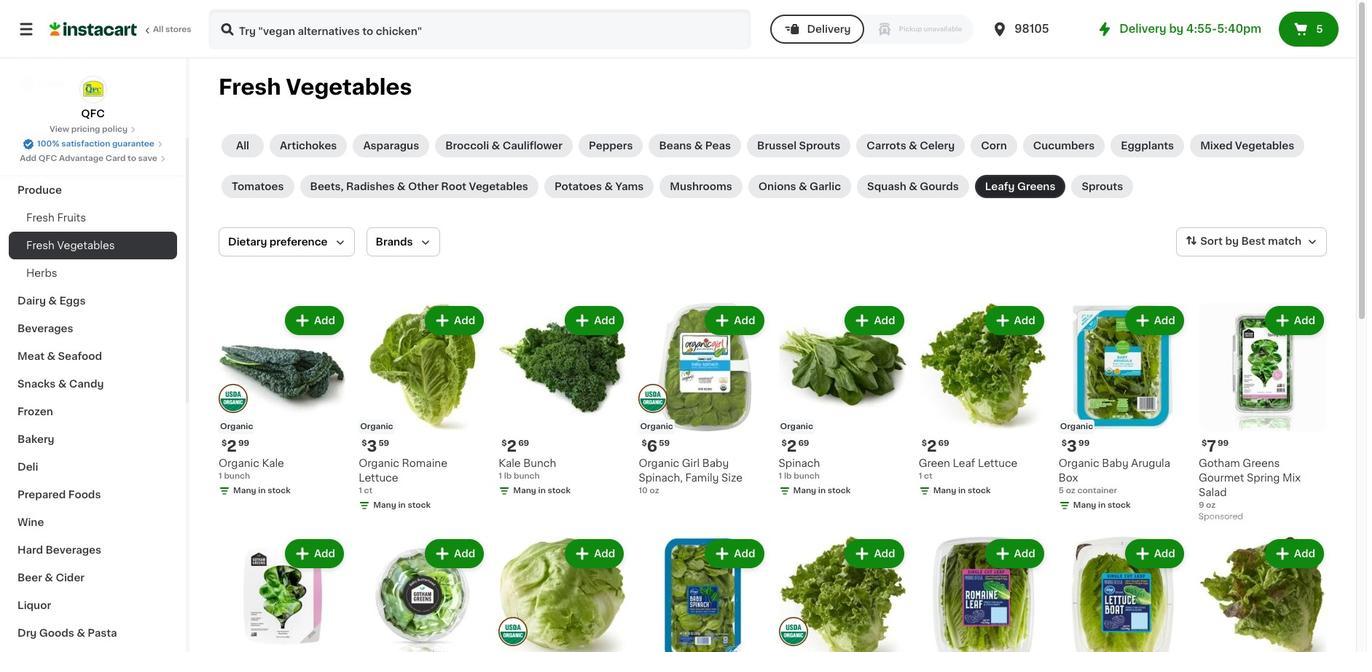 Task type: locate. For each thing, give the bounding box(es) containing it.
& inside dairy & eggs link
[[48, 296, 57, 306]]

1 vertical spatial fresh vegetables
[[26, 241, 115, 251]]

0 horizontal spatial lettuce
[[359, 473, 398, 483]]

5 inside button
[[1316, 24, 1323, 34]]

99 up organic kale 1 bunch
[[238, 440, 249, 448]]

delivery button
[[771, 15, 864, 44]]

& for snacks & candy
[[58, 379, 67, 389]]

$ up organic kale 1 bunch
[[222, 440, 227, 448]]

$ up organic romaine lettuce 1 ct
[[362, 440, 367, 448]]

lettuce inside organic romaine lettuce 1 ct
[[359, 473, 398, 483]]

1 horizontal spatial $ 2 69
[[782, 439, 809, 454]]

bunch inside organic kale 1 bunch
[[224, 472, 250, 480]]

1 vertical spatial ct
[[364, 487, 373, 495]]

1 vertical spatial by
[[1225, 236, 1239, 246]]

organic up spinach,
[[639, 459, 679, 469]]

arugula
[[1131, 459, 1171, 469]]

many down organic kale 1 bunch
[[233, 487, 256, 495]]

3
[[367, 439, 377, 454], [1067, 439, 1077, 454]]

3 up organic romaine lettuce 1 ct
[[367, 439, 377, 454]]

0 vertical spatial sprouts
[[799, 141, 841, 151]]

1 horizontal spatial ct
[[924, 472, 933, 480]]

fresh up herbs
[[26, 241, 55, 251]]

1 vertical spatial lettuce
[[359, 473, 398, 483]]

all inside 'link'
[[153, 26, 163, 34]]

organic down $ 2 99
[[219, 459, 259, 469]]

kale inside kale bunch 1 lb bunch
[[499, 459, 521, 469]]

0 vertical spatial all
[[153, 26, 163, 34]]

0 horizontal spatial by
[[1169, 23, 1184, 34]]

1 inside organic romaine lettuce 1 ct
[[359, 487, 362, 495]]

69 up spinach
[[798, 440, 809, 448]]

& left gourds
[[909, 181, 918, 192]]

1 vertical spatial fresh
[[26, 213, 55, 223]]

organic baby arugula box 5 oz container
[[1059, 459, 1171, 495]]

& right beer
[[45, 573, 53, 583]]

organic inside organic romaine lettuce 1 ct
[[359, 459, 399, 469]]

1 horizontal spatial all
[[236, 141, 249, 151]]

foods
[[68, 490, 101, 500]]

many down organic romaine lettuce 1 ct
[[373, 502, 396, 510]]

3 for organic baby arugula box
[[1067, 439, 1077, 454]]

dry goods & pasta
[[17, 628, 117, 638]]

artichokes link
[[270, 134, 347, 157]]

1 horizontal spatial 69
[[798, 440, 809, 448]]

cider
[[56, 573, 85, 583]]

& left garlic
[[799, 181, 807, 192]]

0 horizontal spatial $ 2 69
[[502, 439, 529, 454]]

vegetables down broccoli & cauliflower
[[469, 181, 528, 192]]

99 inside $ 7 99
[[1218, 440, 1229, 448]]

1 horizontal spatial item badge image
[[779, 617, 808, 646]]

& left the other
[[397, 181, 406, 192]]

stock for baby
[[1108, 502, 1131, 510]]

4 $ from the left
[[642, 440, 647, 448]]

2 up organic kale 1 bunch
[[227, 439, 237, 454]]

& inside snacks & candy link
[[58, 379, 67, 389]]

0 horizontal spatial qfc
[[38, 155, 57, 163]]

2 bunch from the left
[[514, 472, 540, 480]]

dry goods & pasta link
[[9, 620, 177, 647]]

$ 3 99
[[1062, 439, 1090, 454]]

peppers link
[[579, 134, 643, 157]]

1 horizontal spatial by
[[1225, 236, 1239, 246]]

many down container
[[1073, 502, 1096, 510]]

0 vertical spatial item badge image
[[219, 384, 248, 413]]

2 horizontal spatial $ 2 69
[[922, 439, 949, 454]]

view
[[49, 125, 69, 133]]

& right meat
[[47, 351, 55, 362]]

1 vertical spatial item badge image
[[499, 617, 528, 646]]

99 right 7
[[1218, 440, 1229, 448]]

cucumbers
[[1033, 141, 1095, 151]]

$
[[222, 440, 227, 448], [362, 440, 367, 448], [502, 440, 507, 448], [642, 440, 647, 448], [782, 440, 787, 448], [922, 440, 927, 448], [1062, 440, 1067, 448], [1202, 440, 1207, 448]]

oz inside organic girl baby spinach, family size 10 oz
[[650, 487, 659, 495]]

other
[[408, 181, 439, 192]]

bunch down bunch on the left of page
[[514, 472, 540, 480]]

by inside field
[[1225, 236, 1239, 246]]

item badge image
[[219, 384, 248, 413], [499, 617, 528, 646]]

greens up spring
[[1243, 459, 1280, 469]]

1 vertical spatial qfc
[[38, 155, 57, 163]]

fresh
[[219, 77, 281, 98], [26, 213, 55, 223], [26, 241, 55, 251]]

59 for 6
[[659, 440, 670, 448]]

lettuce down $ 3 59 at the left of the page
[[359, 473, 398, 483]]

69 up green
[[938, 440, 949, 448]]

qfc up view pricing policy link
[[81, 109, 105, 119]]

baby inside organic girl baby spinach, family size 10 oz
[[702, 459, 729, 469]]

1 horizontal spatial 99
[[1079, 440, 1090, 448]]

$ 2 69 up green
[[922, 439, 949, 454]]

many in stock down organic romaine lettuce 1 ct
[[373, 502, 431, 510]]

all up the tomatoes link
[[236, 141, 249, 151]]

0 horizontal spatial 59
[[379, 440, 389, 448]]

1 baby from the left
[[702, 459, 729, 469]]

sprouts
[[799, 141, 841, 151], [1082, 181, 1123, 192]]

2 $ from the left
[[362, 440, 367, 448]]

2 horizontal spatial oz
[[1206, 502, 1216, 510]]

greens inside gotham greens gourmet spring mix salad 9 oz
[[1243, 459, 1280, 469]]

all left stores
[[153, 26, 163, 34]]

4 2 from the left
[[927, 439, 937, 454]]

& left eggs
[[48, 296, 57, 306]]

3 $ 2 69 from the left
[[922, 439, 949, 454]]

4:55-
[[1186, 23, 1217, 34]]

bunch inside the spinach 1 lb bunch
[[794, 472, 820, 480]]

beans
[[659, 141, 692, 151]]

& inside squash & gourds link
[[909, 181, 918, 192]]

99 inside $ 2 99
[[238, 440, 249, 448]]

in down organic kale 1 bunch
[[258, 487, 266, 495]]

& left yams
[[605, 181, 613, 192]]

onions
[[759, 181, 796, 192]]

& inside beer & cider link
[[45, 573, 53, 583]]

& for beans & peas
[[694, 141, 703, 151]]

vegetables inside "link"
[[469, 181, 528, 192]]

& right broccoli
[[492, 141, 500, 151]]

2 up green
[[927, 439, 937, 454]]

many
[[233, 487, 256, 495], [513, 487, 536, 495], [793, 487, 816, 495], [933, 487, 956, 495], [373, 502, 396, 510], [1073, 502, 1096, 510]]

meat & seafood link
[[9, 343, 177, 370]]

by for sort
[[1225, 236, 1239, 246]]

beverages down dairy & eggs
[[17, 324, 73, 334]]

organic girl baby spinach, family size 10 oz
[[639, 459, 743, 495]]

in for leaf
[[958, 487, 966, 495]]

1 horizontal spatial lb
[[784, 472, 792, 480]]

sprouts inside sprouts "link"
[[1082, 181, 1123, 192]]

0 vertical spatial ct
[[924, 472, 933, 480]]

$ 2 69 for kale
[[502, 439, 529, 454]]

eggplants
[[1121, 141, 1174, 151]]

0 vertical spatial greens
[[1017, 181, 1056, 192]]

3 bunch from the left
[[794, 472, 820, 480]]

artichokes
[[280, 141, 337, 151]]

bunch down $ 2 99
[[224, 472, 250, 480]]

2 horizontal spatial 99
[[1218, 440, 1229, 448]]

many in stock
[[233, 487, 291, 495], [513, 487, 571, 495], [793, 487, 851, 495], [933, 487, 991, 495], [373, 502, 431, 510], [1073, 502, 1131, 510]]

0 horizontal spatial fresh vegetables
[[26, 241, 115, 251]]

gotham
[[1199, 459, 1240, 469]]

1 vertical spatial 5
[[1059, 487, 1064, 495]]

delivery inside "button"
[[807, 24, 851, 34]]

2 up spinach
[[787, 439, 797, 454]]

fresh up all link
[[219, 77, 281, 98]]

1 horizontal spatial kale
[[499, 459, 521, 469]]

many in stock for bunch
[[513, 487, 571, 495]]

many in stock down container
[[1073, 502, 1131, 510]]

1 kale from the left
[[262, 459, 284, 469]]

ct inside green leaf lettuce 1 ct
[[924, 472, 933, 480]]

$ up spinach
[[782, 440, 787, 448]]

1 horizontal spatial sprouts
[[1082, 181, 1123, 192]]

fresh vegetables up artichokes link
[[219, 77, 412, 98]]

2 59 from the left
[[659, 440, 670, 448]]

greens for leafy
[[1017, 181, 1056, 192]]

ct for 2
[[924, 472, 933, 480]]

qfc down 100%
[[38, 155, 57, 163]]

3 $ from the left
[[502, 440, 507, 448]]

$ 2 69 up spinach
[[782, 439, 809, 454]]

2 lb from the left
[[784, 472, 792, 480]]

add qfc advantage card to save link
[[20, 153, 166, 165]]

2 2 from the left
[[507, 439, 517, 454]]

2 vertical spatial fresh
[[26, 241, 55, 251]]

in down kale bunch 1 lb bunch
[[538, 487, 546, 495]]

greens for gotham
[[1243, 459, 1280, 469]]

oz inside gotham greens gourmet spring mix salad 9 oz
[[1206, 502, 1216, 510]]

1 lb from the left
[[504, 472, 512, 480]]

0 horizontal spatial 5
[[1059, 487, 1064, 495]]

mushrooms link
[[660, 175, 743, 198]]

bakery
[[17, 434, 54, 445]]

radishes
[[346, 181, 395, 192]]

100% satisfaction guarantee button
[[23, 136, 163, 150]]

1 horizontal spatial fresh vegetables
[[219, 77, 412, 98]]

& for meat & seafood
[[47, 351, 55, 362]]

peas
[[705, 141, 731, 151]]

fresh down produce
[[26, 213, 55, 223]]

oz inside the organic baby arugula box 5 oz container
[[1066, 487, 1076, 495]]

wine
[[17, 517, 44, 528]]

& inside beets, radishes & other root vegetables "link"
[[397, 181, 406, 192]]

59 inside $ 3 59
[[379, 440, 389, 448]]

in down container
[[1098, 502, 1106, 510]]

9
[[1199, 502, 1204, 510]]

69 up bunch on the left of page
[[518, 440, 529, 448]]

5
[[1316, 24, 1323, 34], [1059, 487, 1064, 495]]

ct inside organic romaine lettuce 1 ct
[[364, 487, 373, 495]]

0 vertical spatial qfc
[[81, 109, 105, 119]]

$ up box
[[1062, 440, 1067, 448]]

container
[[1078, 487, 1117, 495]]

1 horizontal spatial greens
[[1243, 459, 1280, 469]]

bunch down spinach
[[794, 472, 820, 480]]

all stores
[[153, 26, 191, 34]]

many down kale bunch 1 lb bunch
[[513, 487, 536, 495]]

$ for gotham greens gourmet spring mix salad
[[1202, 440, 1207, 448]]

1 horizontal spatial qfc
[[81, 109, 105, 119]]

$ up spinach,
[[642, 440, 647, 448]]

many in stock for 1
[[793, 487, 851, 495]]

& inside the broccoli & cauliflower link
[[492, 141, 500, 151]]

brussel sprouts link
[[747, 134, 851, 157]]

0 horizontal spatial oz
[[650, 487, 659, 495]]

1 vertical spatial item badge image
[[779, 617, 808, 646]]

squash & gourds
[[867, 181, 959, 192]]

bunch for spinach
[[794, 472, 820, 480]]

kale inside organic kale 1 bunch
[[262, 459, 284, 469]]

thanksgiving
[[17, 157, 87, 168]]

$ 2 69 for green
[[922, 439, 949, 454]]

meat & seafood
[[17, 351, 102, 362]]

2 3 from the left
[[1067, 439, 1077, 454]]

in for 1
[[818, 487, 826, 495]]

in for bunch
[[538, 487, 546, 495]]

3 up box
[[1067, 439, 1077, 454]]

add
[[20, 155, 37, 163], [314, 316, 335, 326], [454, 316, 475, 326], [594, 316, 615, 326], [734, 316, 755, 326], [874, 316, 895, 326], [1014, 316, 1036, 326], [1154, 316, 1176, 326], [1294, 316, 1316, 326], [314, 549, 335, 559], [454, 549, 475, 559], [594, 549, 615, 559], [734, 549, 755, 559], [874, 549, 895, 559], [1014, 549, 1036, 559], [1154, 549, 1176, 559], [1294, 549, 1316, 559]]

1 inside the spinach 1 lb bunch
[[779, 472, 782, 480]]

$ inside $ 2 99
[[222, 440, 227, 448]]

1 horizontal spatial delivery
[[1120, 23, 1167, 34]]

0 horizontal spatial kale
[[262, 459, 284, 469]]

bunch for organic
[[224, 472, 250, 480]]

preference
[[270, 237, 328, 247]]

dairy
[[17, 296, 46, 306]]

99 up the organic baby arugula box 5 oz container
[[1079, 440, 1090, 448]]

1 horizontal spatial bunch
[[514, 472, 540, 480]]

59 right 6
[[659, 440, 670, 448]]

$ up kale bunch 1 lb bunch
[[502, 440, 507, 448]]

0 horizontal spatial delivery
[[807, 24, 851, 34]]

& for potatoes & yams
[[605, 181, 613, 192]]

lettuce right leaf
[[978, 459, 1018, 469]]

item badge image
[[639, 384, 668, 413], [779, 617, 808, 646]]

satisfaction
[[61, 140, 110, 148]]

& inside the beans & peas link
[[694, 141, 703, 151]]

mushrooms
[[670, 181, 732, 192]]

2
[[227, 439, 237, 454], [507, 439, 517, 454], [787, 439, 797, 454], [927, 439, 937, 454]]

$ inside $ 6 59
[[642, 440, 647, 448]]

3 69 from the left
[[938, 440, 949, 448]]

fresh vegetables
[[219, 77, 412, 98], [26, 241, 115, 251]]

in down organic romaine lettuce 1 ct
[[398, 502, 406, 510]]

many in stock down organic kale 1 bunch
[[233, 487, 291, 495]]

99 for 7
[[1218, 440, 1229, 448]]

vegetables down fresh fruits link
[[57, 241, 115, 251]]

leafy greens
[[985, 181, 1056, 192]]

0 horizontal spatial all
[[153, 26, 163, 34]]

oz right 10
[[650, 487, 659, 495]]

0 horizontal spatial 69
[[518, 440, 529, 448]]

stock for bunch
[[548, 487, 571, 495]]

1 vertical spatial greens
[[1243, 459, 1280, 469]]

$ inside $ 3 99
[[1062, 440, 1067, 448]]

dietary preference
[[228, 237, 328, 247]]

all for all stores
[[153, 26, 163, 34]]

in down the spinach 1 lb bunch
[[818, 487, 826, 495]]

save
[[138, 155, 157, 163]]

& for beer & cider
[[45, 573, 53, 583]]

bunch inside kale bunch 1 lb bunch
[[514, 472, 540, 480]]

asparagus
[[363, 141, 419, 151]]

beer & cider
[[17, 573, 85, 583]]

baby up family
[[702, 459, 729, 469]]

0 vertical spatial item badge image
[[639, 384, 668, 413]]

0 vertical spatial lettuce
[[978, 459, 1018, 469]]

99 inside $ 3 99
[[1079, 440, 1090, 448]]

1 horizontal spatial baby
[[1102, 459, 1129, 469]]

many in stock down kale bunch 1 lb bunch
[[513, 487, 571, 495]]

1 vertical spatial all
[[236, 141, 249, 151]]

many in stock for kale
[[233, 487, 291, 495]]

many down green
[[933, 487, 956, 495]]

59 up organic romaine lettuce 1 ct
[[379, 440, 389, 448]]

organic up $ 6 59
[[640, 423, 673, 431]]

0 vertical spatial 5
[[1316, 24, 1323, 34]]

ct
[[924, 472, 933, 480], [364, 487, 373, 495]]

organic down $ 3 99
[[1059, 459, 1100, 469]]

many in stock down green leaf lettuce 1 ct
[[933, 487, 991, 495]]

$ 2 69 up kale bunch 1 lb bunch
[[502, 439, 529, 454]]

many for 1
[[793, 487, 816, 495]]

sponsored badge image
[[1199, 513, 1243, 521]]

corn link
[[971, 134, 1017, 157]]

beer
[[17, 573, 42, 583]]

59 inside $ 6 59
[[659, 440, 670, 448]]

organic inside the organic baby arugula box 5 oz container
[[1059, 459, 1100, 469]]

broccoli
[[445, 141, 489, 151]]

1 59 from the left
[[379, 440, 389, 448]]

$ inside $ 7 99
[[1202, 440, 1207, 448]]

many in stock down the spinach 1 lb bunch
[[793, 487, 851, 495]]

& inside onions & garlic link
[[799, 181, 807, 192]]

deli
[[17, 462, 38, 472]]

many for baby
[[1073, 502, 1096, 510]]

in down green leaf lettuce 1 ct
[[958, 487, 966, 495]]

2 horizontal spatial 69
[[938, 440, 949, 448]]

hard
[[17, 545, 43, 555]]

& inside meat & seafood link
[[47, 351, 55, 362]]

0 horizontal spatial greens
[[1017, 181, 1056, 192]]

$ inside $ 3 59
[[362, 440, 367, 448]]

3 2 from the left
[[787, 439, 797, 454]]

1 99 from the left
[[238, 440, 249, 448]]

ct down $ 3 59 at the left of the page
[[364, 487, 373, 495]]

greens right leafy
[[1017, 181, 1056, 192]]

$ up green
[[922, 440, 927, 448]]

0 horizontal spatial lb
[[504, 472, 512, 480]]

0 horizontal spatial 99
[[238, 440, 249, 448]]

beans & peas link
[[649, 134, 741, 157]]

None search field
[[208, 9, 752, 50]]

beverages up cider
[[46, 545, 101, 555]]

& for dairy & eggs
[[48, 296, 57, 306]]

59 for 3
[[379, 440, 389, 448]]

& inside "potatoes & yams" link
[[605, 181, 613, 192]]

1 $ 2 69 from the left
[[502, 439, 529, 454]]

1 3 from the left
[[367, 439, 377, 454]]

8 $ from the left
[[1202, 440, 1207, 448]]

0 horizontal spatial ct
[[364, 487, 373, 495]]

0 horizontal spatial 3
[[367, 439, 377, 454]]

1 bunch from the left
[[224, 472, 250, 480]]

sprouts up garlic
[[799, 141, 841, 151]]

1 $ from the left
[[222, 440, 227, 448]]

1 horizontal spatial 59
[[659, 440, 670, 448]]

1 horizontal spatial lettuce
[[978, 459, 1018, 469]]

lettuce inside green leaf lettuce 1 ct
[[978, 459, 1018, 469]]

0 horizontal spatial bunch
[[224, 472, 250, 480]]

sprouts down cucumbers link
[[1082, 181, 1123, 192]]

2 $ 2 69 from the left
[[782, 439, 809, 454]]

fruits
[[57, 213, 86, 223]]

& left pasta
[[77, 628, 85, 638]]

2 99 from the left
[[1079, 440, 1090, 448]]

many in stock for baby
[[1073, 502, 1131, 510]]

by left 4:55-
[[1169, 23, 1184, 34]]

many in stock for romaine
[[373, 502, 431, 510]]

many down the spinach 1 lb bunch
[[793, 487, 816, 495]]

& left celery
[[909, 141, 917, 151]]

$ for green leaf lettuce
[[922, 440, 927, 448]]

service type group
[[771, 15, 974, 44]]

0 horizontal spatial baby
[[702, 459, 729, 469]]

1 horizontal spatial 5
[[1316, 24, 1323, 34]]

5 $ from the left
[[782, 440, 787, 448]]

vegetables right mixed
[[1235, 141, 1295, 151]]

1 horizontal spatial item badge image
[[499, 617, 528, 646]]

1 horizontal spatial oz
[[1066, 487, 1076, 495]]

fresh vegetables down fruits
[[26, 241, 115, 251]]

$ up the gotham
[[1202, 440, 1207, 448]]

ct down green
[[924, 472, 933, 480]]

beets, radishes & other root vegetables
[[310, 181, 528, 192]]

oz down box
[[1066, 487, 1076, 495]]

best
[[1241, 236, 1266, 246]]

product group
[[219, 303, 347, 500], [359, 303, 487, 515], [499, 303, 627, 500], [639, 303, 767, 497], [779, 303, 907, 500], [919, 303, 1047, 500], [1059, 303, 1187, 515], [1199, 303, 1327, 525], [219, 537, 347, 652], [359, 537, 487, 652], [499, 537, 627, 652], [639, 537, 767, 652], [779, 537, 907, 652], [919, 537, 1047, 652], [1059, 537, 1187, 652], [1199, 537, 1327, 652]]

baby up container
[[1102, 459, 1129, 469]]

3 99 from the left
[[1218, 440, 1229, 448]]

$ 2 69 for spinach
[[782, 439, 809, 454]]

2 horizontal spatial bunch
[[794, 472, 820, 480]]

2 up kale bunch 1 lb bunch
[[507, 439, 517, 454]]

fresh for fresh fruits
[[26, 241, 55, 251]]

& left candy at the bottom of page
[[58, 379, 67, 389]]

green leaf lettuce 1 ct
[[919, 459, 1018, 480]]

2 baby from the left
[[1102, 459, 1129, 469]]

0 vertical spatial by
[[1169, 23, 1184, 34]]

6 $ from the left
[[922, 440, 927, 448]]

1 inside green leaf lettuce 1 ct
[[919, 472, 922, 480]]

99 for 3
[[1079, 440, 1090, 448]]

oz right "9"
[[1206, 502, 1216, 510]]

1 2 from the left
[[227, 439, 237, 454]]

& inside carrots & celery link
[[909, 141, 917, 151]]

organic down $ 3 59 at the left of the page
[[359, 459, 399, 469]]

beans & peas
[[659, 141, 731, 151]]

1 69 from the left
[[518, 440, 529, 448]]

organic inside organic girl baby spinach, family size 10 oz
[[639, 459, 679, 469]]

7 $ from the left
[[1062, 440, 1067, 448]]

2 69 from the left
[[798, 440, 809, 448]]

many for romaine
[[373, 502, 396, 510]]

& left peas
[[694, 141, 703, 151]]

carrots & celery
[[867, 141, 955, 151]]

0 horizontal spatial sprouts
[[799, 141, 841, 151]]

1 vertical spatial sprouts
[[1082, 181, 1123, 192]]

vegetables
[[286, 77, 412, 98], [1235, 141, 1295, 151], [469, 181, 528, 192], [57, 241, 115, 251]]

0 horizontal spatial item badge image
[[639, 384, 668, 413]]

organic inside organic kale 1 bunch
[[219, 459, 259, 469]]

by right sort
[[1225, 236, 1239, 246]]

1 horizontal spatial 3
[[1067, 439, 1077, 454]]

2 kale from the left
[[499, 459, 521, 469]]

by for delivery
[[1169, 23, 1184, 34]]

in
[[258, 487, 266, 495], [538, 487, 546, 495], [818, 487, 826, 495], [958, 487, 966, 495], [398, 502, 406, 510], [1098, 502, 1106, 510]]

$ for organic romaine lettuce
[[362, 440, 367, 448]]

1 inside organic kale 1 bunch
[[219, 472, 222, 480]]



Task type: vqa. For each thing, say whether or not it's contained in the screenshot.
"ALL STORES"
yes



Task type: describe. For each thing, give the bounding box(es) containing it.
mixed vegetables link
[[1190, 134, 1305, 157]]

kale bunch 1 lb bunch
[[499, 459, 556, 480]]

yams
[[615, 181, 644, 192]]

0 vertical spatial fresh
[[219, 77, 281, 98]]

2 for organic
[[227, 439, 237, 454]]

again
[[74, 49, 103, 59]]

qfc link
[[79, 76, 107, 121]]

0 vertical spatial fresh vegetables
[[219, 77, 412, 98]]

pasta
[[88, 628, 117, 638]]

family
[[685, 473, 719, 483]]

mix
[[1283, 473, 1301, 483]]

recipes link
[[9, 121, 177, 149]]

fresh vegetables link
[[9, 232, 177, 259]]

99 for 2
[[238, 440, 249, 448]]

mixed vegetables
[[1201, 141, 1295, 151]]

advantage
[[59, 155, 104, 163]]

oz for 6
[[650, 487, 659, 495]]

delivery by 4:55-5:40pm link
[[1096, 20, 1262, 38]]

$ for kale bunch
[[502, 440, 507, 448]]

asparagus link
[[353, 134, 429, 157]]

gourds
[[920, 181, 959, 192]]

beer & cider link
[[9, 564, 177, 592]]

many for kale
[[233, 487, 256, 495]]

2 for kale
[[507, 439, 517, 454]]

100%
[[37, 140, 59, 148]]

7
[[1207, 439, 1216, 454]]

product group containing 7
[[1199, 303, 1327, 525]]

organic kale 1 bunch
[[219, 459, 284, 480]]

& for onions & garlic
[[799, 181, 807, 192]]

frozen
[[17, 407, 53, 417]]

carrots & celery link
[[857, 134, 965, 157]]

delivery for delivery by 4:55-5:40pm
[[1120, 23, 1167, 34]]

& inside 'dry goods & pasta' link
[[77, 628, 85, 638]]

stock for leaf
[[968, 487, 991, 495]]

stock for romaine
[[408, 502, 431, 510]]

prepared foods link
[[9, 481, 177, 509]]

1 inside kale bunch 1 lb bunch
[[499, 472, 502, 480]]

tomatoes
[[232, 181, 284, 192]]

lb inside the spinach 1 lb bunch
[[784, 472, 792, 480]]

to
[[128, 155, 136, 163]]

girl
[[682, 459, 700, 469]]

candy
[[69, 379, 104, 389]]

green
[[919, 459, 950, 469]]

cucumbers link
[[1023, 134, 1105, 157]]

onions & garlic
[[759, 181, 841, 192]]

herbs
[[26, 268, 57, 278]]

Search field
[[210, 10, 750, 48]]

stock for kale
[[268, 487, 291, 495]]

$ for spinach
[[782, 440, 787, 448]]

liquor link
[[9, 592, 177, 620]]

size
[[722, 473, 743, 483]]

garlic
[[810, 181, 841, 192]]

2 for green
[[927, 439, 937, 454]]

98105
[[1015, 23, 1049, 34]]

fresh for produce
[[26, 213, 55, 223]]

5 inside the organic baby arugula box 5 oz container
[[1059, 487, 1064, 495]]

card
[[106, 155, 126, 163]]

box
[[1059, 473, 1078, 483]]

0 vertical spatial beverages
[[17, 324, 73, 334]]

meat
[[17, 351, 44, 362]]

brussel
[[757, 141, 797, 151]]

$ for organic girl baby spinach, family size
[[642, 440, 647, 448]]

dietary preference button
[[219, 227, 355, 257]]

liquor
[[17, 601, 51, 611]]

snacks & candy
[[17, 379, 104, 389]]

ct for 3
[[364, 487, 373, 495]]

organic up $ 3 59 at the left of the page
[[360, 423, 393, 431]]

$ for organic baby arugula box
[[1062, 440, 1067, 448]]

hard beverages link
[[9, 536, 177, 564]]

sprouts inside brussel sprouts link
[[799, 141, 841, 151]]

many for leaf
[[933, 487, 956, 495]]

lettuce for 2
[[978, 459, 1018, 469]]

frozen link
[[9, 398, 177, 426]]

spinach,
[[639, 473, 683, 483]]

root
[[441, 181, 466, 192]]

instacart logo image
[[50, 20, 137, 38]]

69 for green
[[938, 440, 949, 448]]

peppers
[[589, 141, 633, 151]]

delivery for delivery
[[807, 24, 851, 34]]

69 for spinach
[[798, 440, 809, 448]]

potatoes & yams
[[555, 181, 644, 192]]

spinach
[[779, 459, 820, 469]]

deli link
[[9, 453, 177, 481]]

& for carrots & celery
[[909, 141, 917, 151]]

organic romaine lettuce 1 ct
[[359, 459, 447, 495]]

prepared foods
[[17, 490, 101, 500]]

$ 7 99
[[1202, 439, 1229, 454]]

all for all
[[236, 141, 249, 151]]

Best match Sort by field
[[1177, 227, 1327, 257]]

leafy
[[985, 181, 1015, 192]]

$ for organic kale
[[222, 440, 227, 448]]

$ 2 99
[[222, 439, 249, 454]]

stores
[[165, 26, 191, 34]]

in for kale
[[258, 487, 266, 495]]

all link
[[222, 134, 264, 157]]

qfc logo image
[[79, 76, 107, 103]]

organic up $ 3 99
[[1060, 423, 1093, 431]]

goods
[[39, 628, 74, 638]]

2 for spinach
[[787, 439, 797, 454]]

5 button
[[1279, 12, 1339, 47]]

best match
[[1241, 236, 1302, 246]]

in for baby
[[1098, 502, 1106, 510]]

vegetables up artichokes link
[[286, 77, 412, 98]]

guarantee
[[112, 140, 154, 148]]

seafood
[[58, 351, 102, 362]]

lb inside kale bunch 1 lb bunch
[[504, 472, 512, 480]]

stock for 1
[[828, 487, 851, 495]]

it
[[64, 49, 71, 59]]

6
[[647, 439, 658, 454]]

0 horizontal spatial item badge image
[[219, 384, 248, 413]]

10
[[639, 487, 648, 495]]

qfc inside 'link'
[[38, 155, 57, 163]]

& for squash & gourds
[[909, 181, 918, 192]]

1 vertical spatial beverages
[[46, 545, 101, 555]]

lettuce for 3
[[359, 473, 398, 483]]

fresh fruits link
[[9, 204, 177, 232]]

brands button
[[366, 227, 440, 257]]

potatoes & yams link
[[544, 175, 654, 198]]

leaf
[[953, 459, 975, 469]]

delivery by 4:55-5:40pm
[[1120, 23, 1262, 34]]

many for bunch
[[513, 487, 536, 495]]

in for romaine
[[398, 502, 406, 510]]

organic up $ 2 99
[[220, 423, 253, 431]]

baby inside the organic baby arugula box 5 oz container
[[1102, 459, 1129, 469]]

carrots
[[867, 141, 906, 151]]

add inside 'link'
[[20, 155, 37, 163]]

organic up spinach
[[780, 423, 813, 431]]

broccoli & cauliflower
[[445, 141, 563, 151]]

product group containing 6
[[639, 303, 767, 497]]

hard beverages
[[17, 545, 101, 555]]

squash & gourds link
[[857, 175, 969, 198]]

bunch
[[523, 459, 556, 469]]

gotham greens gourmet spring mix salad 9 oz
[[1199, 459, 1301, 510]]

wine link
[[9, 509, 177, 536]]

buy
[[41, 49, 61, 59]]

oz for 7
[[1206, 502, 1216, 510]]

$ 3 59
[[362, 439, 389, 454]]

view pricing policy link
[[49, 124, 136, 136]]

many in stock for leaf
[[933, 487, 991, 495]]

3 for organic romaine lettuce
[[367, 439, 377, 454]]

sort
[[1201, 236, 1223, 246]]

69 for kale
[[518, 440, 529, 448]]

match
[[1268, 236, 1302, 246]]

beets, radishes & other root vegetables link
[[300, 175, 539, 198]]

eggplants link
[[1111, 134, 1184, 157]]

& for broccoli & cauliflower
[[492, 141, 500, 151]]



